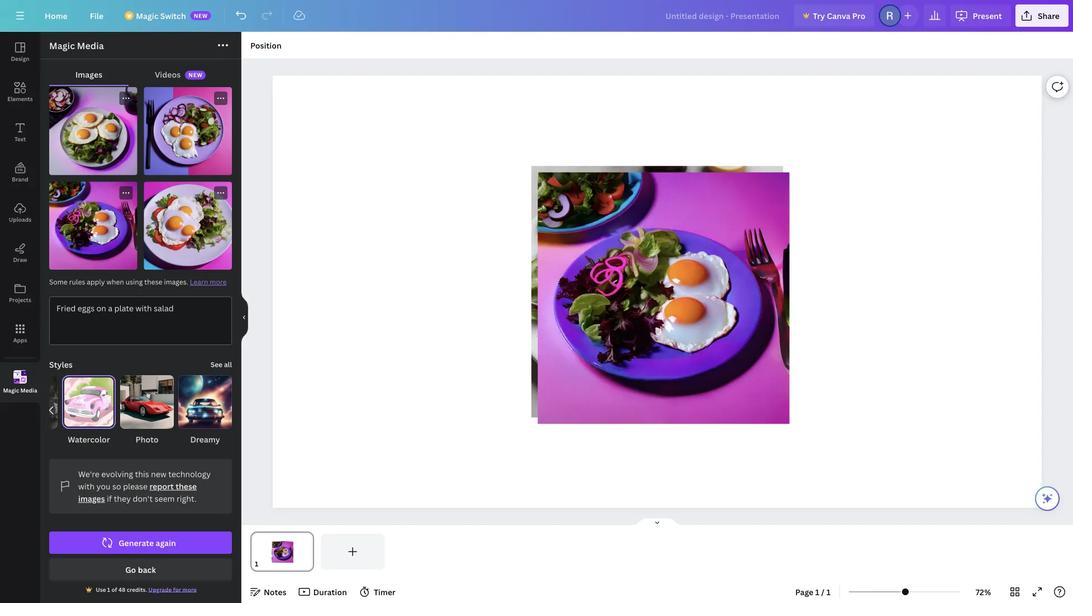 Task type: locate. For each thing, give the bounding box(es) containing it.
magic down apps
[[3, 387, 19, 394]]

magic switch
[[136, 10, 186, 21]]

switch
[[160, 10, 186, 21]]

1 horizontal spatial these
[[176, 482, 197, 492]]

media up images button
[[77, 40, 104, 52]]

seem
[[155, 494, 175, 504]]

use 1 of 48 credits. upgrade for more
[[96, 586, 197, 594]]

learn
[[190, 278, 208, 287]]

duration
[[313, 587, 347, 598]]

text
[[14, 135, 26, 143]]

images
[[78, 494, 105, 504]]

we're
[[78, 469, 99, 480]]

evolving
[[101, 469, 133, 480]]

1 vertical spatial more
[[182, 586, 197, 594]]

magic inside main menu bar
[[136, 10, 158, 21]]

1 horizontal spatial magic media
[[49, 40, 104, 52]]

fried eggs on a plate with salad image
[[49, 87, 137, 175], [144, 87, 232, 175], [49, 182, 137, 270], [144, 182, 232, 270]]

1 right '/'
[[827, 587, 831, 598]]

file button
[[81, 4, 112, 27]]

pro
[[852, 10, 866, 21]]

side panel tab list
[[0, 32, 40, 403]]

1 vertical spatial magic media
[[3, 387, 37, 394]]

1 vertical spatial media
[[20, 387, 37, 394]]

48
[[119, 586, 125, 594]]

don't
[[133, 494, 153, 504]]

hide image
[[241, 291, 248, 345]]

technology
[[168, 469, 211, 480]]

when
[[107, 278, 124, 287]]

/
[[821, 587, 825, 598]]

present button
[[950, 4, 1011, 27]]

for
[[173, 586, 181, 594]]

these right using
[[144, 278, 162, 287]]

2 horizontal spatial magic
[[136, 10, 158, 21]]

elements
[[7, 95, 33, 103]]

styles
[[49, 360, 73, 370]]

page 1 image
[[250, 534, 314, 570]]

media
[[77, 40, 104, 52], [20, 387, 37, 394]]

more
[[210, 278, 227, 287], [182, 586, 197, 594]]

0 horizontal spatial media
[[20, 387, 37, 394]]

0 horizontal spatial magic
[[3, 387, 19, 394]]

apply
[[87, 278, 105, 287]]

0 vertical spatial media
[[77, 40, 104, 52]]

magic left switch
[[136, 10, 158, 21]]

0 vertical spatial magic media
[[49, 40, 104, 52]]

of
[[112, 586, 117, 594]]

present
[[973, 10, 1002, 21]]

share button
[[1016, 4, 1069, 27]]

1 horizontal spatial magic
[[49, 40, 75, 52]]

so
[[112, 482, 121, 492]]

1 vertical spatial magic
[[49, 40, 75, 52]]

Describe an image. Include objects, colors, places... text field
[[50, 297, 231, 345]]

more right for
[[182, 586, 197, 594]]

1 left '/'
[[815, 587, 820, 598]]

dreamy
[[190, 435, 220, 445]]

new
[[151, 469, 166, 480]]

credits.
[[127, 586, 147, 594]]

use
[[96, 586, 106, 594]]

these
[[144, 278, 162, 287], [176, 482, 197, 492]]

magic media
[[49, 40, 104, 52], [3, 387, 37, 394]]

more right learn
[[210, 278, 227, 287]]

magic media up filmic
[[3, 387, 37, 394]]

some rules apply when using these images. learn more
[[49, 278, 227, 287]]

magic
[[136, 10, 158, 21], [49, 40, 75, 52], [3, 387, 19, 394]]

these up right.
[[176, 482, 197, 492]]

brand button
[[0, 153, 40, 193]]

filmic group
[[4, 376, 58, 446]]

canva assistant image
[[1041, 492, 1054, 506]]

1 horizontal spatial media
[[77, 40, 104, 52]]

upgrade for more link
[[148, 586, 197, 594]]

0 vertical spatial new
[[194, 12, 208, 19]]

see all button
[[211, 359, 232, 371]]

new right videos
[[188, 71, 203, 79]]

1 horizontal spatial 1
[[815, 587, 820, 598]]

this
[[135, 469, 149, 480]]

1 for of
[[107, 586, 110, 594]]

watercolor
[[68, 435, 110, 445]]

projects button
[[0, 273, 40, 314]]

watercolor group
[[62, 376, 116, 446]]

2 vertical spatial magic
[[3, 387, 19, 394]]

new right switch
[[194, 12, 208, 19]]

magic media up images
[[49, 40, 104, 52]]

1 for /
[[815, 587, 820, 598]]

page
[[795, 587, 814, 598]]

generate
[[119, 538, 154, 549]]

media inside button
[[20, 387, 37, 394]]

go
[[125, 565, 136, 575]]

elements button
[[0, 72, 40, 112]]

magic inside button
[[3, 387, 19, 394]]

learn more link
[[190, 278, 227, 287]]

media up filmic
[[20, 387, 37, 394]]

canva
[[827, 10, 851, 21]]

1 vertical spatial these
[[176, 482, 197, 492]]

magic down home link
[[49, 40, 75, 52]]

0 horizontal spatial magic media
[[3, 387, 37, 394]]

0 vertical spatial magic
[[136, 10, 158, 21]]

magic media inside button
[[3, 387, 37, 394]]

1
[[107, 586, 110, 594], [815, 587, 820, 598], [827, 587, 831, 598]]

design button
[[0, 32, 40, 72]]

rules
[[69, 278, 85, 287]]

draw button
[[0, 233, 40, 273]]

0 horizontal spatial 1
[[107, 586, 110, 594]]

0 horizontal spatial these
[[144, 278, 162, 287]]

1 left the of
[[107, 586, 110, 594]]

new
[[194, 12, 208, 19], [188, 71, 203, 79]]

1 horizontal spatial more
[[210, 278, 227, 287]]



Task type: describe. For each thing, give the bounding box(es) containing it.
brand
[[12, 176, 28, 183]]

timer button
[[356, 584, 400, 601]]

apps button
[[0, 314, 40, 354]]

you
[[96, 482, 110, 492]]

home
[[45, 10, 68, 21]]

main menu bar
[[0, 0, 1073, 32]]

design
[[11, 55, 29, 62]]

Design title text field
[[657, 4, 790, 27]]

report
[[150, 482, 174, 492]]

generate again button
[[49, 532, 232, 554]]

Page title text field
[[263, 559, 268, 570]]

images.
[[164, 278, 188, 287]]

try
[[813, 10, 825, 21]]

new inside main menu bar
[[194, 12, 208, 19]]

images
[[75, 69, 102, 80]]

report these images
[[78, 482, 197, 504]]

1 vertical spatial new
[[188, 71, 203, 79]]

0 vertical spatial these
[[144, 278, 162, 287]]

apps
[[13, 336, 27, 344]]

try canva pro button
[[794, 4, 874, 27]]

72%
[[976, 587, 991, 598]]

using
[[126, 278, 143, 287]]

try canva pro
[[813, 10, 866, 21]]

back
[[138, 565, 156, 575]]

report these images link
[[78, 482, 197, 504]]

position
[[250, 40, 282, 51]]

with
[[78, 482, 95, 492]]

notes
[[264, 587, 286, 598]]

please
[[123, 482, 148, 492]]

draw
[[13, 256, 27, 264]]

see
[[211, 360, 222, 369]]

page 1 / 1
[[795, 587, 831, 598]]

notes button
[[246, 584, 291, 601]]

these inside report these images
[[176, 482, 197, 492]]

0 horizontal spatial more
[[182, 586, 197, 594]]

filmic
[[19, 435, 42, 445]]

file
[[90, 10, 104, 21]]

home link
[[36, 4, 76, 27]]

photo group
[[120, 376, 174, 446]]

we're evolving this new technology with you so please
[[78, 469, 211, 492]]

0 vertical spatial more
[[210, 278, 227, 287]]

dreamy group
[[178, 376, 232, 446]]

share
[[1038, 10, 1060, 21]]

duration button
[[295, 584, 351, 601]]

generate again
[[119, 538, 176, 549]]

they
[[114, 494, 131, 504]]

projects
[[9, 296, 31, 304]]

if they don't seem right.
[[105, 494, 197, 504]]

2 horizontal spatial 1
[[827, 587, 831, 598]]

see all
[[211, 360, 232, 369]]

hide pages image
[[630, 518, 684, 527]]

timer
[[374, 587, 396, 598]]

if
[[107, 494, 112, 504]]

text button
[[0, 112, 40, 153]]

position button
[[246, 36, 286, 54]]

right.
[[177, 494, 197, 504]]

images button
[[49, 64, 129, 85]]

go back button
[[49, 559, 232, 581]]

all
[[224, 360, 232, 369]]

uploads button
[[0, 193, 40, 233]]

magic media button
[[0, 363, 40, 403]]

photo
[[136, 435, 158, 445]]

again
[[156, 538, 176, 549]]

upgrade
[[148, 586, 172, 594]]

go back
[[125, 565, 156, 575]]

some
[[49, 278, 67, 287]]

uploads
[[9, 216, 31, 223]]

videos
[[155, 69, 181, 80]]



Task type: vqa. For each thing, say whether or not it's contained in the screenshot.
72%
yes



